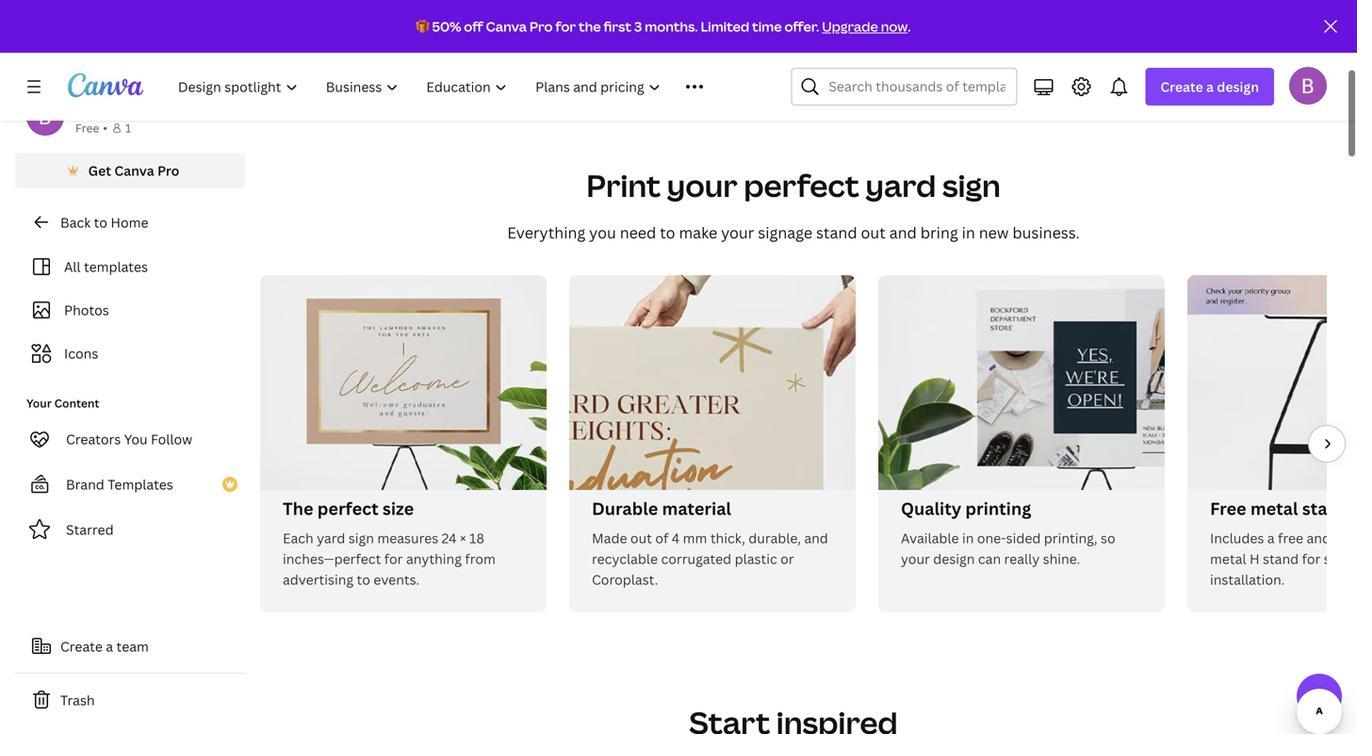Task type: vqa. For each thing, say whether or not it's contained in the screenshot.
the perfect within THE PERFECT SIZE EACH YARD SIGN MEASURES 24 × 18 INCHES—PERFECT FOR ANYTHING FROM ADVERTISING TO EVENTS.
yes



Task type: describe. For each thing, give the bounding box(es) containing it.
create for create a team
[[60, 638, 103, 655]]

measures
[[377, 529, 438, 547]]

yard inside "the perfect size each yard sign measures 24 × 18 inches—perfect for anything from advertising to events."
[[317, 529, 345, 547]]

all
[[64, 258, 81, 276]]

so
[[1101, 529, 1116, 547]]

limited
[[701, 17, 749, 35]]

sided
[[1006, 529, 1041, 547]]

print your perfect yard sign
[[586, 165, 1001, 206]]

icons link
[[26, 336, 234, 371]]

inches—perfect
[[283, 550, 381, 568]]

or
[[780, 550, 794, 568]]

in inside quality printing available in one-sided printing, so your design can really shine.
[[962, 529, 974, 547]]

brand templates
[[66, 475, 173, 493]]

your
[[26, 395, 52, 411]]

make
[[679, 222, 717, 243]]

guarantee
[[521, 44, 586, 62]]

photos link
[[26, 292, 234, 328]]

back to home
[[60, 213, 148, 231]]

need
[[620, 222, 656, 243]]

icons
[[64, 344, 98, 362]]

0 horizontal spatial to
[[94, 213, 107, 231]]

24
[[442, 529, 457, 547]]

out inside durable material made out of 4 mm thick, durable, and recyclable corrugated plastic or coroplast.
[[630, 529, 652, 547]]

the perfect size image
[[260, 275, 547, 490]]

2 horizontal spatial to
[[660, 222, 675, 243]]

0 vertical spatial sign
[[942, 165, 1001, 206]]

trash
[[60, 691, 95, 709]]

design inside quality printing available in one-sided printing, so your design can really shine.
[[933, 550, 975, 568]]

0 vertical spatial your
[[667, 165, 738, 206]]

for inside "the perfect size each yard sign measures 24 × 18 inches—perfect for anything from advertising to events."
[[384, 550, 403, 568]]

your content
[[26, 395, 99, 411]]

anything
[[406, 550, 462, 568]]

of
[[655, 529, 669, 547]]

months.
[[645, 17, 698, 35]]

made
[[592, 529, 627, 547]]

upgrade now button
[[822, 17, 908, 35]]

0 vertical spatial perfect
[[744, 165, 859, 206]]

1 horizontal spatial out
[[861, 222, 886, 243]]

🎁
[[416, 17, 429, 35]]

coroplast.
[[592, 571, 658, 589]]

signage
[[758, 222, 812, 243]]

starred link
[[15, 511, 245, 549]]

content
[[54, 395, 99, 411]]

canva inside button
[[114, 162, 154, 180]]

templates
[[108, 475, 173, 493]]

0 vertical spatial pro
[[530, 17, 553, 35]]

free
[[1278, 529, 1303, 547]]

and for you
[[889, 222, 917, 243]]

advertising
[[283, 571, 354, 589]]

team
[[116, 638, 149, 655]]

quality printing image
[[878, 275, 1165, 490]]

corrugated
[[661, 550, 732, 568]]

1
[[125, 120, 131, 136]]

0 horizontal spatial stand
[[816, 222, 857, 243]]

photos
[[64, 301, 109, 319]]

print
[[586, 165, 661, 206]]

3
[[634, 17, 642, 35]]

size
[[383, 497, 414, 520]]

and for material
[[804, 529, 828, 547]]

free for •
[[75, 120, 99, 136]]

0 vertical spatial for
[[555, 17, 576, 35]]

back
[[60, 213, 91, 231]]

creators you follow
[[66, 430, 192, 448]]

all templates
[[64, 258, 148, 276]]

templates
[[84, 258, 148, 276]]

follow
[[151, 430, 192, 448]]

a for team
[[106, 638, 113, 655]]

a inside free metal stand includes a free and wind
[[1267, 529, 1275, 547]]

one-
[[977, 529, 1006, 547]]

upgrade
[[822, 17, 878, 35]]

to inside "the perfect size each yard sign measures 24 × 18 inches—perfect for anything from advertising to events."
[[357, 571, 370, 589]]

everything
[[507, 222, 585, 243]]

create a design button
[[1145, 68, 1274, 106]]

events.
[[373, 571, 419, 589]]

shine.
[[1043, 550, 1080, 568]]

business.
[[1013, 222, 1080, 243]]

create a team
[[60, 638, 149, 655]]

offer.
[[785, 17, 819, 35]]



Task type: locate. For each thing, give the bounding box(es) containing it.
off
[[464, 17, 483, 35]]

0 horizontal spatial a
[[106, 638, 113, 655]]

starred
[[66, 521, 114, 539]]

a
[[1206, 78, 1214, 96], [1267, 529, 1275, 547], [106, 638, 113, 655]]

50%
[[432, 17, 461, 35]]

material
[[662, 497, 731, 520]]

design left bob builder icon on the top
[[1217, 78, 1259, 96]]

1 vertical spatial create
[[60, 638, 103, 655]]

1 vertical spatial yard
[[317, 529, 345, 547]]

your inside quality printing available in one-sided printing, so your design can really shine.
[[901, 550, 930, 568]]

1 in from the top
[[962, 222, 975, 243]]

perfect inside "the perfect size each yard sign measures 24 × 18 inches—perfect for anything from advertising to events."
[[317, 497, 379, 520]]

thick,
[[710, 529, 745, 547]]

and inside durable material made out of 4 mm thick, durable, and recyclable corrugated plastic or coroplast.
[[804, 529, 828, 547]]

1 horizontal spatial free
[[1210, 497, 1246, 520]]

durable material made out of 4 mm thick, durable, and recyclable corrugated plastic or coroplast.
[[592, 497, 828, 589]]

printing,
[[1044, 529, 1098, 547]]

you
[[589, 222, 616, 243]]

bob builder image
[[1289, 67, 1327, 104]]

quality printing available in one-sided printing, so your design can really shine.
[[901, 497, 1116, 568]]

the perfect size each yard sign measures 24 × 18 inches—perfect for anything from advertising to events.
[[283, 497, 496, 589]]

🎁 50% off canva pro for the first 3 months. limited time offer. upgrade now .
[[416, 17, 911, 35]]

and left bring
[[889, 222, 917, 243]]

4
[[672, 529, 680, 547]]

1 horizontal spatial canva
[[486, 17, 527, 35]]

sign inside "the perfect size each yard sign measures 24 × 18 inches—perfect for anything from advertising to events."
[[349, 529, 374, 547]]

each
[[283, 529, 314, 547]]

2 vertical spatial your
[[901, 550, 930, 568]]

happiness
[[453, 44, 518, 62]]

Search search field
[[829, 69, 1005, 105]]

free
[[75, 120, 99, 136], [1210, 497, 1246, 520]]

includes
[[1210, 529, 1264, 547]]

from
[[465, 550, 496, 568]]

1 vertical spatial your
[[721, 222, 754, 243]]

0 horizontal spatial create
[[60, 638, 103, 655]]

1 horizontal spatial design
[[1217, 78, 1259, 96]]

stand
[[816, 222, 857, 243], [1302, 497, 1349, 520]]

and
[[889, 222, 917, 243], [804, 529, 828, 547], [1307, 529, 1331, 547]]

out left bring
[[861, 222, 886, 243]]

stand up wind
[[1302, 497, 1349, 520]]

0 vertical spatial free
[[75, 120, 99, 136]]

perfect up everything you need to make your signage stand out and bring in new business.
[[744, 165, 859, 206]]

all templates link
[[26, 249, 234, 285]]

create a design
[[1161, 78, 1259, 96]]

•
[[103, 120, 107, 136]]

2 horizontal spatial and
[[1307, 529, 1331, 547]]

sign up new
[[942, 165, 1001, 206]]

create a team button
[[15, 628, 245, 665]]

0 vertical spatial stand
[[816, 222, 857, 243]]

2 in from the top
[[962, 529, 974, 547]]

1 horizontal spatial yard
[[866, 165, 936, 206]]

0 horizontal spatial design
[[933, 550, 975, 568]]

can
[[978, 550, 1001, 568]]

recyclable
[[592, 550, 658, 568]]

get
[[88, 162, 111, 180]]

create for create a design
[[1161, 78, 1203, 96]]

a inside button
[[106, 638, 113, 655]]

home
[[111, 213, 148, 231]]

customer
[[386, 44, 449, 62]]

out
[[861, 222, 886, 243], [630, 529, 652, 547]]

canva
[[486, 17, 527, 35], [114, 162, 154, 180]]

design inside the create a design dropdown button
[[1217, 78, 1259, 96]]

free metal stand includes a free and wind
[[1210, 497, 1357, 589]]

durable,
[[749, 529, 801, 547]]

18
[[469, 529, 484, 547]]

out left of
[[630, 529, 652, 547]]

brand
[[66, 475, 104, 493]]

first
[[604, 17, 631, 35]]

your right the make
[[721, 222, 754, 243]]

0 horizontal spatial perfect
[[317, 497, 379, 520]]

the
[[579, 17, 601, 35]]

1 vertical spatial pro
[[157, 162, 179, 180]]

free inside free metal stand includes a free and wind
[[1210, 497, 1246, 520]]

now
[[881, 17, 908, 35]]

0 horizontal spatial canva
[[114, 162, 154, 180]]

0 horizontal spatial sign
[[349, 529, 374, 547]]

design
[[1217, 78, 1259, 96], [933, 550, 975, 568]]

to right the need
[[660, 222, 675, 243]]

back to home link
[[15, 204, 245, 241]]

available
[[901, 529, 959, 547]]

free up includes
[[1210, 497, 1246, 520]]

to right 'back'
[[94, 213, 107, 231]]

0 horizontal spatial pro
[[157, 162, 179, 180]]

sign up inches—perfect
[[349, 529, 374, 547]]

quality
[[901, 497, 961, 520]]

0 horizontal spatial yard
[[317, 529, 345, 547]]

1 horizontal spatial to
[[357, 571, 370, 589]]

brand templates link
[[15, 466, 245, 503]]

pro up guarantee
[[530, 17, 553, 35]]

free metal stand image
[[1187, 275, 1357, 490]]

bring
[[921, 222, 958, 243]]

1 vertical spatial free
[[1210, 497, 1246, 520]]

0 vertical spatial in
[[962, 222, 975, 243]]

creators
[[66, 430, 121, 448]]

for
[[555, 17, 576, 35], [384, 550, 403, 568]]

printing
[[965, 497, 1031, 520]]

to
[[94, 213, 107, 231], [660, 222, 675, 243], [357, 571, 370, 589]]

a inside dropdown button
[[1206, 78, 1214, 96]]

1 vertical spatial for
[[384, 550, 403, 568]]

2 vertical spatial a
[[106, 638, 113, 655]]

0 vertical spatial canva
[[486, 17, 527, 35]]

0 horizontal spatial free
[[75, 120, 99, 136]]

get canva pro button
[[15, 153, 245, 188]]

1 vertical spatial sign
[[349, 529, 374, 547]]

pro inside button
[[157, 162, 179, 180]]

×
[[460, 529, 466, 547]]

perfect
[[744, 165, 859, 206], [317, 497, 379, 520]]

2 horizontal spatial a
[[1267, 529, 1275, 547]]

customer happiness guarantee
[[386, 44, 586, 62]]

your up the make
[[667, 165, 738, 206]]

time
[[752, 17, 782, 35]]

1 horizontal spatial create
[[1161, 78, 1203, 96]]

the
[[283, 497, 313, 520]]

None search field
[[791, 68, 1017, 106]]

and inside free metal stand includes a free and wind
[[1307, 529, 1331, 547]]

to left 'events.'
[[357, 571, 370, 589]]

1 horizontal spatial sign
[[942, 165, 1001, 206]]

1 vertical spatial perfect
[[317, 497, 379, 520]]

design down available
[[933, 550, 975, 568]]

1 vertical spatial a
[[1267, 529, 1275, 547]]

stand right signage
[[816, 222, 857, 243]]

plastic
[[735, 550, 777, 568]]

1 horizontal spatial stand
[[1302, 497, 1349, 520]]

top level navigation element
[[166, 68, 746, 106], [166, 68, 746, 106]]

1 horizontal spatial and
[[889, 222, 917, 243]]

create inside button
[[60, 638, 103, 655]]

free •
[[75, 120, 107, 136]]

wind
[[1334, 529, 1357, 547]]

0 horizontal spatial and
[[804, 529, 828, 547]]

durable
[[592, 497, 658, 520]]

creators you follow link
[[15, 420, 245, 458]]

yard up inches—perfect
[[317, 529, 345, 547]]

1 vertical spatial design
[[933, 550, 975, 568]]

0 vertical spatial design
[[1217, 78, 1259, 96]]

and left wind
[[1307, 529, 1331, 547]]

1 vertical spatial out
[[630, 529, 652, 547]]

1 vertical spatial in
[[962, 529, 974, 547]]

your down available
[[901, 550, 930, 568]]

0 vertical spatial a
[[1206, 78, 1214, 96]]

1 horizontal spatial a
[[1206, 78, 1214, 96]]

really
[[1004, 550, 1040, 568]]

1 vertical spatial canva
[[114, 162, 154, 180]]

for left the
[[555, 17, 576, 35]]

0 vertical spatial yard
[[866, 165, 936, 206]]

in left new
[[962, 222, 975, 243]]

canva right get
[[114, 162, 154, 180]]

and right durable,
[[804, 529, 828, 547]]

perfect right the
[[317, 497, 379, 520]]

get canva pro
[[88, 162, 179, 180]]

.
[[908, 17, 911, 35]]

0 horizontal spatial out
[[630, 529, 652, 547]]

stand inside free metal stand includes a free and wind
[[1302, 497, 1349, 520]]

0 vertical spatial create
[[1161, 78, 1203, 96]]

0 horizontal spatial for
[[384, 550, 403, 568]]

1 vertical spatial stand
[[1302, 497, 1349, 520]]

yard up bring
[[866, 165, 936, 206]]

durable material image
[[569, 275, 856, 490]]

pro up back to home link
[[157, 162, 179, 180]]

for up 'events.'
[[384, 550, 403, 568]]

0 vertical spatial out
[[861, 222, 886, 243]]

you
[[124, 430, 148, 448]]

1 horizontal spatial pro
[[530, 17, 553, 35]]

canva right off on the top of the page
[[486, 17, 527, 35]]

free for metal
[[1210, 497, 1246, 520]]

your
[[667, 165, 738, 206], [721, 222, 754, 243], [901, 550, 930, 568]]

1 horizontal spatial perfect
[[744, 165, 859, 206]]

a for design
[[1206, 78, 1214, 96]]

1 horizontal spatial for
[[555, 17, 576, 35]]

in
[[962, 222, 975, 243], [962, 529, 974, 547]]

trash link
[[15, 681, 245, 719]]

free left •
[[75, 120, 99, 136]]

metal
[[1250, 497, 1298, 520]]

create inside dropdown button
[[1161, 78, 1203, 96]]

in left one-
[[962, 529, 974, 547]]

mm
[[683, 529, 707, 547]]



